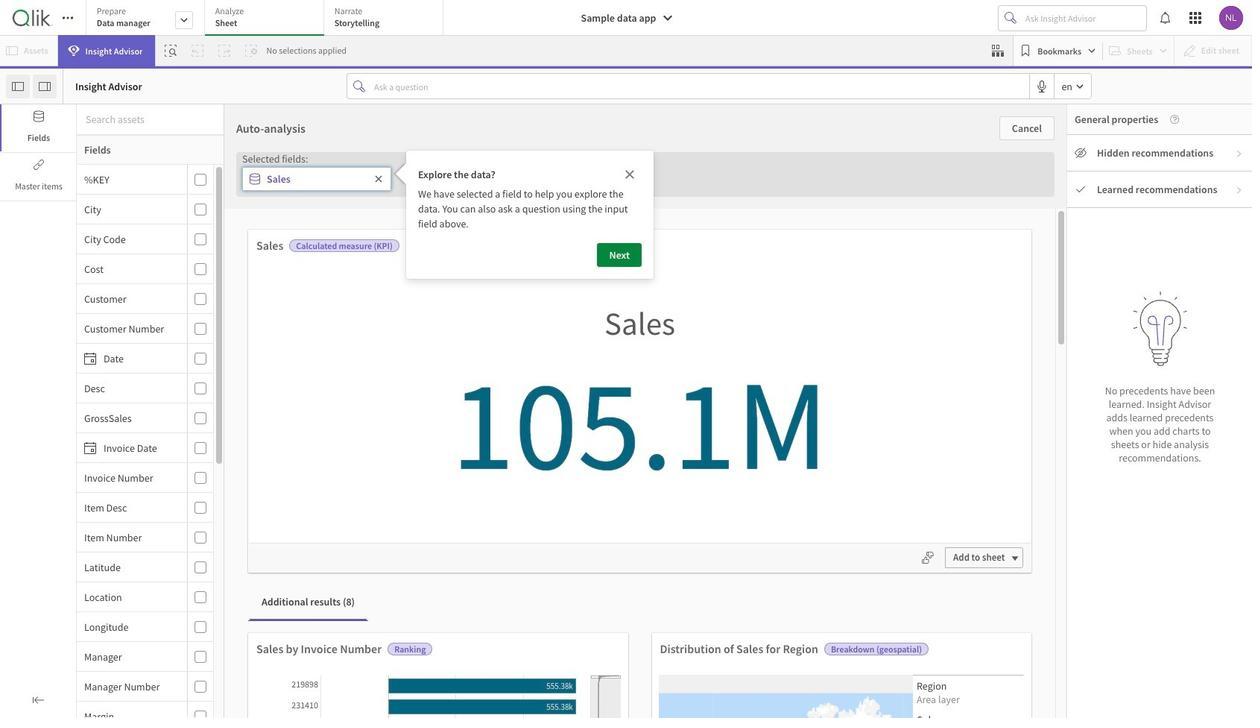 Task type: describe. For each thing, give the bounding box(es) containing it.
Search assets text field
[[77, 106, 224, 133]]

manager menu item
[[77, 642, 213, 672]]

item number menu item
[[77, 523, 213, 553]]

selections tool image
[[993, 45, 1005, 57]]

deselect field image
[[374, 175, 383, 183]]

cost menu item
[[77, 254, 213, 284]]

item desc menu item
[[77, 493, 213, 523]]

help image
[[1159, 115, 1180, 124]]

date menu item
[[77, 344, 213, 374]]

customer number menu item
[[77, 314, 213, 344]]

customer menu item
[[77, 284, 213, 314]]

hide properties image
[[39, 80, 51, 92]]

margin menu item
[[77, 702, 213, 718]]

manager number menu item
[[77, 672, 213, 702]]

invoice number menu item
[[77, 463, 213, 493]]

results tabs tab list
[[250, 585, 367, 620]]



Task type: vqa. For each thing, say whether or not it's contained in the screenshot.
Item Number menu item
yes



Task type: locate. For each thing, give the bounding box(es) containing it.
latitude menu item
[[77, 553, 213, 582]]

grosssales menu item
[[77, 403, 213, 433]]

tab list
[[86, 0, 449, 37]]

desc menu item
[[77, 374, 213, 403]]

application
[[0, 0, 1253, 718]]

city menu item
[[77, 195, 213, 224]]

edit image
[[782, 461, 800, 474]]

medium image
[[1075, 183, 1087, 195]]

hide assets image
[[12, 80, 24, 92]]

invoice date menu item
[[77, 433, 213, 463]]

Ask Insight Advisor text field
[[1023, 6, 1147, 30]]

city code menu item
[[77, 224, 213, 254]]

longitude menu item
[[77, 612, 213, 642]]

Ask a question text field
[[371, 74, 1030, 98]]

location menu item
[[77, 582, 213, 612]]

menu
[[77, 165, 224, 718]]

view disabled image
[[1075, 147, 1087, 159]]

%key menu item
[[77, 165, 213, 195]]



